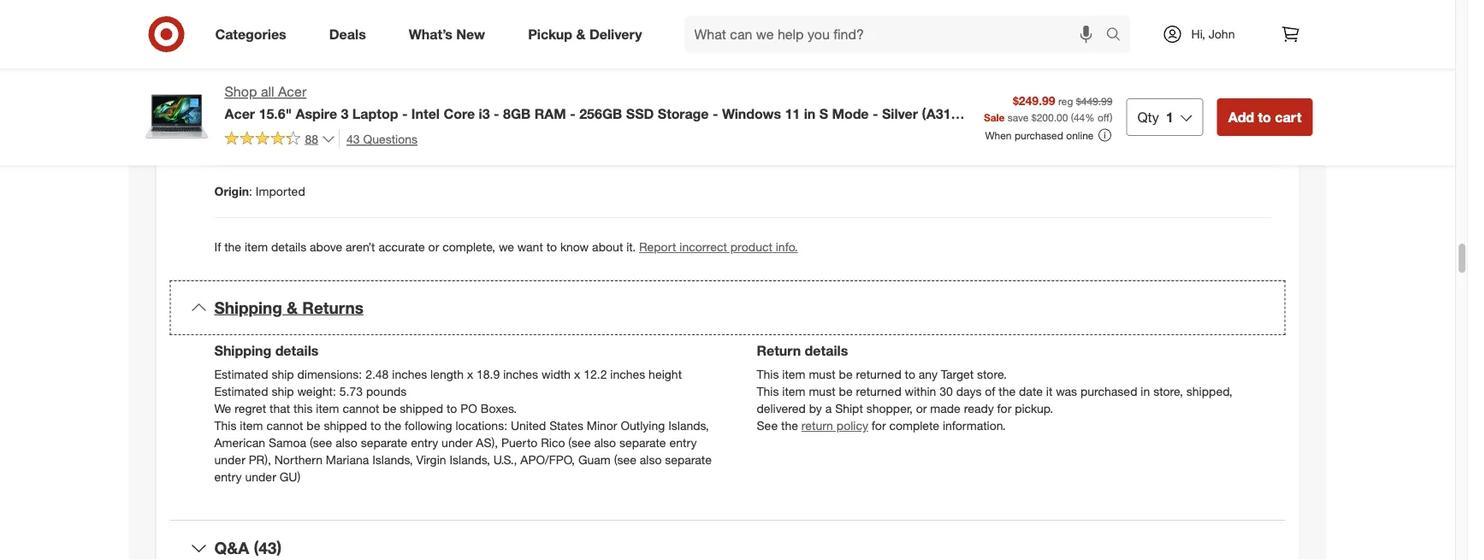 Task type: describe. For each thing, give the bounding box(es) containing it.
when purchased online
[[985, 129, 1094, 142]]

1 - from the left
[[402, 105, 408, 122]]

width
[[542, 367, 571, 382]]

58-
[[225, 122, 245, 139]]

1 horizontal spatial entry
[[411, 436, 438, 451]]

: for imported
[[249, 184, 252, 199]]

the down the pounds
[[385, 418, 402, 433]]

1 horizontal spatial for
[[998, 401, 1012, 416]]

30
[[940, 384, 953, 399]]

shipt
[[835, 401, 863, 416]]

add to cart
[[1229, 109, 1302, 125]]

(43)
[[254, 538, 282, 558]]

item
[[214, 132, 240, 147]]

save
[[1008, 111, 1029, 123]]

2 ship from the top
[[272, 384, 294, 399]]

: for 86976502
[[243, 27, 246, 42]]

2 returned from the top
[[856, 384, 902, 399]]

pickup & delivery link
[[514, 15, 664, 53]]

& for shipping
[[287, 298, 298, 318]]

the down delivered
[[781, 418, 798, 433]]

pickup.
[[1015, 401, 1054, 416]]

see
[[757, 418, 778, 433]]

following
[[405, 418, 452, 433]]

dimensions:
[[297, 367, 362, 382]]

laptop
[[352, 105, 398, 122]]

search
[[1098, 27, 1140, 44]]

be inside shipping details estimated ship dimensions: 2.48 inches length x 18.9 inches width x 12.2 inches height estimated ship weight: 5.73 pounds we regret that this item cannot be shipped to po boxes.
[[383, 401, 397, 416]]

ram
[[535, 105, 566, 122]]

rico
[[541, 436, 565, 451]]

reg
[[1059, 95, 1074, 107]]

delivery
[[590, 26, 642, 42]]

windows
[[722, 105, 781, 122]]

2 estimated from the top
[[214, 384, 268, 399]]

s
[[820, 105, 829, 122]]

2 vertical spatial under
[[245, 470, 276, 485]]

to inside shipping details estimated ship dimensions: 2.48 inches length x 18.9 inches width x 12.2 inches height estimated ship weight: 5.73 pounds we regret that this item cannot be shipped to po boxes.
[[447, 401, 457, 416]]

target
[[941, 367, 974, 382]]

report incorrect product info. button
[[639, 239, 798, 256]]

1 vertical spatial this
[[757, 384, 779, 399]]

4 - from the left
[[713, 105, 718, 122]]

height
[[649, 367, 682, 382]]

to inside return details this item must be returned to any target store. this item must be returned within 30 days of the date it was purchased in store, shipped, delivered by a shipt shopper, or made ready for pickup. see the return policy for complete information.
[[905, 367, 916, 382]]

item up delivered
[[782, 384, 806, 399]]

john
[[1209, 27, 1235, 42]]

to inside button
[[1258, 109, 1272, 125]]

qty
[[1138, 109, 1159, 125]]

upc : 193199140753
[[214, 80, 327, 95]]

tcin : 86976502
[[214, 27, 303, 42]]

2 x from the left
[[574, 367, 581, 382]]

shipped inside shipping details estimated ship dimensions: 2.48 inches length x 18.9 inches width x 12.2 inches height estimated ship weight: 5.73 pounds we regret that this item cannot be shipped to po boxes.
[[400, 401, 443, 416]]

what's new
[[409, 26, 485, 42]]

pickup
[[528, 26, 573, 42]]

item right the if
[[245, 240, 268, 255]]

what's
[[409, 26, 453, 42]]

What can we help you find? suggestions appear below search field
[[684, 15, 1110, 53]]

item down regret
[[240, 418, 263, 433]]

1
[[1166, 109, 1174, 125]]

$249.99
[[1013, 93, 1056, 108]]

1 horizontal spatial also
[[594, 436, 616, 451]]

if
[[214, 240, 221, 255]]

item inside shipping details estimated ship dimensions: 2.48 inches length x 18.9 inches width x 12.2 inches height estimated ship weight: 5.73 pounds we regret that this item cannot be shipped to po boxes.
[[316, 401, 339, 416]]

86976502
[[249, 27, 303, 42]]

u.s.,
[[494, 453, 517, 468]]

about
[[592, 240, 623, 255]]

1 vertical spatial under
[[214, 453, 246, 468]]

complete
[[890, 418, 940, 433]]

virgin
[[416, 453, 446, 468]]

0 vertical spatial this
[[757, 367, 779, 382]]

was
[[1056, 384, 1077, 399]]

056-
[[335, 132, 360, 147]]

0 horizontal spatial entry
[[214, 470, 242, 485]]

01-
[[360, 132, 378, 147]]

mode
[[832, 105, 869, 122]]

return
[[757, 342, 801, 359]]

193199140753
[[247, 80, 327, 95]]

in inside the shop all acer acer 15.6" aspire 3 laptop - intel core i3 - 8gb ram - 256gb ssd storage - windows 11 in s mode - silver (a315- 58-350l)
[[804, 105, 816, 122]]

item number (dpci) : 056-01-0007
[[214, 132, 404, 147]]

1 must from the top
[[809, 367, 836, 382]]

image of acer 15.6" aspire 3 laptop - intel core i3 - 8gb ram - 256gb ssd storage - windows 11 in s mode - silver (a315-58-350l) image
[[142, 82, 211, 151]]

cart
[[1275, 109, 1302, 125]]

return policy link
[[802, 418, 869, 433]]

shipping & returns button
[[170, 281, 1286, 335]]

0 vertical spatial acer
[[278, 83, 307, 100]]

gu)
[[280, 470, 301, 485]]

deals link
[[315, 15, 387, 53]]

2 inches from the left
[[503, 367, 538, 382]]

samoa
[[269, 436, 306, 451]]

0 horizontal spatial shipped
[[324, 418, 367, 433]]

3
[[341, 105, 349, 122]]

all
[[261, 83, 274, 100]]

(dpci)
[[292, 132, 328, 147]]

if the item details above aren't accurate or complete, we want to know about it. report incorrect product info.
[[214, 240, 798, 255]]

3 inches from the left
[[610, 367, 645, 382]]

1 horizontal spatial (see
[[569, 436, 591, 451]]

return details this item must be returned to any target store. this item must be returned within 30 days of the date it was purchased in store, shipped, delivered by a shipt shopper, or made ready for pickup. see the return policy for complete information.
[[757, 342, 1233, 433]]

0007
[[378, 132, 404, 147]]

we
[[214, 401, 231, 416]]

2 must from the top
[[809, 384, 836, 399]]

it
[[1046, 384, 1053, 399]]

details left above
[[271, 240, 307, 255]]

shop all acer acer 15.6" aspire 3 laptop - intel core i3 - 8gb ram - 256gb ssd storage - windows 11 in s mode - silver (a315- 58-350l)
[[225, 83, 964, 139]]

report
[[639, 240, 676, 255]]

purchased inside return details this item must be returned to any target store. this item must be returned within 30 days of the date it was purchased in store, shipped, delivered by a shipt shopper, or made ready for pickup. see the return policy for complete information.
[[1081, 384, 1138, 399]]

1 inches from the left
[[392, 367, 427, 382]]

the right the if
[[224, 240, 241, 255]]

search button
[[1098, 15, 1140, 56]]

$
[[1032, 111, 1037, 123]]

88
[[305, 131, 318, 146]]

incorrect
[[680, 240, 727, 255]]

store,
[[1154, 384, 1184, 399]]

aspire
[[296, 105, 337, 122]]

2.48
[[366, 367, 389, 382]]

locations:
[[456, 418, 508, 433]]



Task type: vqa. For each thing, say whether or not it's contained in the screenshot.
climate- on the top of page
no



Task type: locate. For each thing, give the bounding box(es) containing it.
1 vertical spatial cannot
[[267, 418, 303, 433]]

to left any at the bottom
[[905, 367, 916, 382]]

1 returned from the top
[[856, 367, 902, 382]]

shipping down the if
[[214, 298, 282, 318]]

0 horizontal spatial (see
[[310, 436, 332, 451]]

2 horizontal spatial islands,
[[669, 418, 709, 433]]

acer up 58-
[[225, 105, 255, 122]]

aren't
[[346, 240, 375, 255]]

shipped up mariana
[[324, 418, 367, 433]]

this item cannot be shipped to the following locations:
[[214, 418, 508, 433]]

add to cart button
[[1218, 98, 1313, 136]]

0 vertical spatial returned
[[856, 367, 902, 382]]

puerto
[[502, 436, 538, 451]]

0 horizontal spatial acer
[[225, 105, 255, 122]]

ssd
[[626, 105, 654, 122]]

estimated
[[214, 367, 268, 382], [214, 384, 268, 399]]

1 vertical spatial purchased
[[1081, 384, 1138, 399]]

when
[[985, 129, 1012, 142]]

1 horizontal spatial islands,
[[450, 453, 490, 468]]

0 horizontal spatial cannot
[[267, 418, 303, 433]]

item down weight:
[[316, 401, 339, 416]]

0 vertical spatial or
[[428, 240, 439, 255]]

hi, john
[[1192, 27, 1235, 42]]

0 horizontal spatial islands,
[[372, 453, 413, 468]]

43 questions
[[347, 131, 418, 146]]

0 horizontal spatial inches
[[392, 367, 427, 382]]

cannot up this item cannot be shipped to the following locations:
[[343, 401, 380, 416]]

also down minor
[[594, 436, 616, 451]]

0 vertical spatial cannot
[[343, 401, 380, 416]]

store.
[[977, 367, 1007, 382]]

1 vertical spatial acer
[[225, 105, 255, 122]]

1 vertical spatial must
[[809, 384, 836, 399]]

0 vertical spatial ship
[[272, 367, 294, 382]]

0 vertical spatial must
[[809, 367, 836, 382]]

- right storage
[[713, 105, 718, 122]]

shipping for shipping & returns
[[214, 298, 282, 318]]

to
[[1258, 109, 1272, 125], [547, 240, 557, 255], [905, 367, 916, 382], [447, 401, 457, 416], [371, 418, 381, 433]]

islands, down as), at the left of page
[[450, 453, 490, 468]]

return
[[802, 418, 833, 433]]

united
[[511, 418, 546, 433]]

shop
[[225, 83, 257, 100]]

0 vertical spatial &
[[576, 26, 586, 42]]

88 link
[[225, 129, 336, 150]]

(see down states
[[569, 436, 591, 451]]

1 horizontal spatial in
[[1141, 384, 1150, 399]]

1 vertical spatial returned
[[856, 384, 902, 399]]

1 vertical spatial estimated
[[214, 384, 268, 399]]

under down locations:
[[442, 436, 473, 451]]

inches up the pounds
[[392, 367, 427, 382]]

shipped,
[[1187, 384, 1233, 399]]

0 vertical spatial shipping
[[214, 298, 282, 318]]

x left 18.9
[[467, 367, 473, 382]]

cannot up samoa on the bottom
[[267, 418, 303, 433]]

also
[[336, 436, 358, 451], [594, 436, 616, 451], [640, 453, 662, 468]]

delivered
[[757, 401, 806, 416]]

shipping up regret
[[214, 342, 272, 359]]

ship
[[272, 367, 294, 382], [272, 384, 294, 399]]

details right return
[[805, 342, 848, 359]]

to down the pounds
[[371, 418, 381, 433]]

1 shipping from the top
[[214, 298, 282, 318]]

x
[[467, 367, 473, 382], [574, 367, 581, 382]]

or inside return details this item must be returned to any target store. this item must be returned within 30 days of the date it was purchased in store, shipped, delivered by a shipt shopper, or made ready for pickup. see the return policy for complete information.
[[916, 401, 927, 416]]

11
[[785, 105, 800, 122]]

%
[[1085, 111, 1095, 123]]

0 vertical spatial for
[[998, 401, 1012, 416]]

deals
[[329, 26, 366, 42]]

1 vertical spatial for
[[872, 418, 886, 433]]

200.00
[[1037, 111, 1068, 123]]

& inside "dropdown button"
[[287, 298, 298, 318]]

to left po
[[447, 401, 457, 416]]

2 horizontal spatial also
[[640, 453, 662, 468]]

0 vertical spatial shipped
[[400, 401, 443, 416]]

item down return
[[782, 367, 806, 382]]

the right of
[[999, 384, 1016, 399]]

boxes.
[[481, 401, 517, 416]]

for down shopper,
[[872, 418, 886, 433]]

(a315-
[[922, 105, 964, 122]]

weight:
[[297, 384, 336, 399]]

origin : imported
[[214, 184, 305, 199]]

3 - from the left
[[570, 105, 576, 122]]

256gb
[[580, 105, 622, 122]]

shipped
[[400, 401, 443, 416], [324, 418, 367, 433]]

: left 86976502
[[243, 27, 246, 42]]

1 horizontal spatial &
[[576, 26, 586, 42]]

length
[[431, 367, 464, 382]]

0 horizontal spatial or
[[428, 240, 439, 255]]

we
[[499, 240, 514, 255]]

this down return
[[757, 367, 779, 382]]

0 horizontal spatial in
[[804, 105, 816, 122]]

questions
[[363, 131, 418, 146]]

q&a
[[214, 538, 249, 558]]

0 vertical spatial estimated
[[214, 367, 268, 382]]

purchased
[[1015, 129, 1064, 142], [1081, 384, 1138, 399]]

also down outlying
[[640, 453, 662, 468]]

this down we
[[214, 418, 237, 433]]

new
[[456, 26, 485, 42]]

1 vertical spatial &
[[287, 298, 298, 318]]

: left all
[[240, 80, 243, 95]]

entry down following
[[411, 436, 438, 451]]

1 horizontal spatial x
[[574, 367, 581, 382]]

1 x from the left
[[467, 367, 473, 382]]

1 horizontal spatial inches
[[503, 367, 538, 382]]

2 horizontal spatial (see
[[614, 453, 637, 468]]

it.
[[627, 240, 636, 255]]

in left store,
[[1141, 384, 1150, 399]]

0 vertical spatial in
[[804, 105, 816, 122]]

cannot inside shipping details estimated ship dimensions: 2.48 inches length x 18.9 inches width x 12.2 inches height estimated ship weight: 5.73 pounds we regret that this item cannot be shipped to po boxes.
[[343, 401, 380, 416]]

acer right all
[[278, 83, 307, 100]]

- right ram
[[570, 105, 576, 122]]

islands, left virgin
[[372, 453, 413, 468]]

this up delivered
[[757, 384, 779, 399]]

1 vertical spatial in
[[1141, 384, 1150, 399]]

1 horizontal spatial cannot
[[343, 401, 380, 416]]

- right i3
[[494, 105, 499, 122]]

inches right 12.2
[[610, 367, 645, 382]]

categories link
[[201, 15, 308, 53]]

1 estimated from the top
[[214, 367, 268, 382]]

item
[[245, 240, 268, 255], [782, 367, 806, 382], [782, 384, 806, 399], [316, 401, 339, 416], [240, 418, 263, 433]]

islands, right outlying
[[669, 418, 709, 433]]

cannot
[[343, 401, 380, 416], [267, 418, 303, 433]]

shipping inside shipping details estimated ship dimensions: 2.48 inches length x 18.9 inches width x 12.2 inches height estimated ship weight: 5.73 pounds we regret that this item cannot be shipped to po boxes.
[[214, 342, 272, 359]]

43
[[347, 131, 360, 146]]

: left 056- on the top
[[328, 132, 332, 147]]

$249.99 reg $449.99 sale save $ 200.00 ( 44 % off )
[[984, 93, 1113, 123]]

guam
[[578, 453, 611, 468]]

2 vertical spatial this
[[214, 418, 237, 433]]

shipping for shipping details estimated ship dimensions: 2.48 inches length x 18.9 inches width x 12.2 inches height estimated ship weight: 5.73 pounds we regret that this item cannot be shipped to po boxes.
[[214, 342, 272, 359]]

0 horizontal spatial purchased
[[1015, 129, 1064, 142]]

minor
[[587, 418, 617, 433]]

i3
[[479, 105, 490, 122]]

1 horizontal spatial shipped
[[400, 401, 443, 416]]

)
[[1110, 111, 1113, 123]]

1 ship from the top
[[272, 367, 294, 382]]

0 horizontal spatial for
[[872, 418, 886, 433]]

- left intel
[[402, 105, 408, 122]]

0 vertical spatial under
[[442, 436, 473, 451]]

0 vertical spatial purchased
[[1015, 129, 1064, 142]]

0 horizontal spatial also
[[336, 436, 358, 451]]

to right want
[[547, 240, 557, 255]]

: left "imported"
[[249, 184, 252, 199]]

under down pr),
[[245, 470, 276, 485]]

silver
[[882, 105, 918, 122]]

or down "within"
[[916, 401, 927, 416]]

returns
[[302, 298, 364, 318]]

5 - from the left
[[873, 105, 878, 122]]

2 shipping from the top
[[214, 342, 272, 359]]

inches right 18.9
[[503, 367, 538, 382]]

shipped up following
[[400, 401, 443, 416]]

pickup & delivery
[[528, 26, 642, 42]]

details for shipping
[[275, 342, 319, 359]]

acer
[[278, 83, 307, 100], [225, 105, 255, 122]]

purchased down $
[[1015, 129, 1064, 142]]

1 vertical spatial shipping
[[214, 342, 272, 359]]

entry down height
[[670, 436, 697, 451]]

under down american
[[214, 453, 246, 468]]

american
[[214, 436, 265, 451]]

44
[[1074, 111, 1085, 123]]

15.6"
[[259, 105, 292, 122]]

x left 12.2
[[574, 367, 581, 382]]

details up "dimensions:"
[[275, 342, 319, 359]]

shipping inside "dropdown button"
[[214, 298, 282, 318]]

18.9
[[477, 367, 500, 382]]

off
[[1098, 111, 1110, 123]]

details inside return details this item must be returned to any target store. this item must be returned within 30 days of the date it was purchased in store, shipped, delivered by a shipt shopper, or made ready for pickup. see the return policy for complete information.
[[805, 342, 848, 359]]

also up mariana
[[336, 436, 358, 451]]

1 horizontal spatial acer
[[278, 83, 307, 100]]

by
[[809, 401, 822, 416]]

in left s on the top right
[[804, 105, 816, 122]]

shopper,
[[867, 401, 913, 416]]

q&a (43)
[[214, 538, 282, 558]]

inches
[[392, 367, 427, 382], [503, 367, 538, 382], [610, 367, 645, 382]]

that
[[270, 401, 290, 416]]

1 vertical spatial ship
[[272, 384, 294, 399]]

in
[[804, 105, 816, 122], [1141, 384, 1150, 399]]

- left silver
[[873, 105, 878, 122]]

& for pickup
[[576, 26, 586, 42]]

returned
[[856, 367, 902, 382], [856, 384, 902, 399]]

storage
[[658, 105, 709, 122]]

(see up northern at the bottom left of the page
[[310, 436, 332, 451]]

2 horizontal spatial inches
[[610, 367, 645, 382]]

qty 1
[[1138, 109, 1174, 125]]

1 horizontal spatial or
[[916, 401, 927, 416]]

categories
[[215, 26, 286, 42]]

information.
[[943, 418, 1006, 433]]

2 - from the left
[[494, 105, 499, 122]]

upc
[[214, 80, 240, 95]]

or right accurate
[[428, 240, 439, 255]]

entry down american
[[214, 470, 242, 485]]

origin
[[214, 184, 249, 199]]

for right "ready"
[[998, 401, 1012, 416]]

policy
[[837, 418, 869, 433]]

& right 'pickup'
[[576, 26, 586, 42]]

& left "returns" on the left of the page
[[287, 298, 298, 318]]

want
[[518, 240, 543, 255]]

0 horizontal spatial x
[[467, 367, 473, 382]]

number
[[243, 132, 289, 147]]

details for return
[[805, 342, 848, 359]]

q&a (43) button
[[170, 521, 1286, 561]]

apo/fpo,
[[521, 453, 575, 468]]

states
[[550, 418, 584, 433]]

this
[[757, 367, 779, 382], [757, 384, 779, 399], [214, 418, 237, 433]]

(
[[1071, 111, 1074, 123]]

separate
[[361, 436, 408, 451], [620, 436, 666, 451], [665, 453, 712, 468]]

in inside return details this item must be returned to any target store. this item must be returned within 30 days of the date it was purchased in store, shipped, delivered by a shipt shopper, or made ready for pickup. see the return policy for complete information.
[[1141, 384, 1150, 399]]

0 horizontal spatial &
[[287, 298, 298, 318]]

1 vertical spatial shipped
[[324, 418, 367, 433]]

1 horizontal spatial purchased
[[1081, 384, 1138, 399]]

: for 193199140753
[[240, 80, 243, 95]]

to right add
[[1258, 109, 1272, 125]]

details inside shipping details estimated ship dimensions: 2.48 inches length x 18.9 inches width x 12.2 inches height estimated ship weight: 5.73 pounds we regret that this item cannot be shipped to po boxes.
[[275, 342, 319, 359]]

1 vertical spatial or
[[916, 401, 927, 416]]

purchased right was
[[1081, 384, 1138, 399]]

(see right guam
[[614, 453, 637, 468]]

2 horizontal spatial entry
[[670, 436, 697, 451]]

mariana
[[326, 453, 369, 468]]



